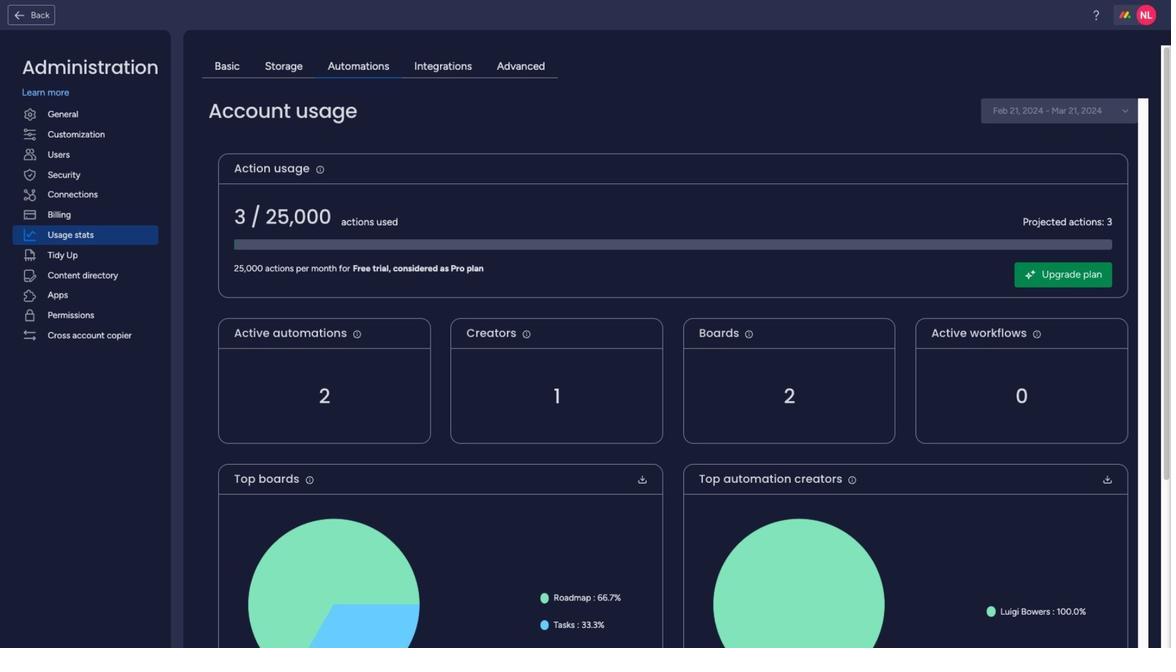 Task type: locate. For each thing, give the bounding box(es) containing it.
region for export csv image
[[219, 495, 663, 648]]

1 horizontal spatial region
[[684, 495, 1128, 648]]

noah lott image
[[1137, 5, 1157, 25]]

0 horizontal spatial region
[[219, 495, 663, 648]]

region
[[219, 495, 663, 648], [684, 495, 1128, 648]]

2 region from the left
[[684, 495, 1128, 648]]

1 region from the left
[[219, 495, 663, 648]]

export csv image
[[638, 474, 648, 484]]



Task type: describe. For each thing, give the bounding box(es) containing it.
help image
[[1091, 9, 1103, 21]]

back to workspace image
[[13, 9, 26, 21]]

export csv image
[[1103, 474, 1113, 484]]

region for export csv icon
[[684, 495, 1128, 648]]



Task type: vqa. For each thing, say whether or not it's contained in the screenshot.
be at the left of page
no



